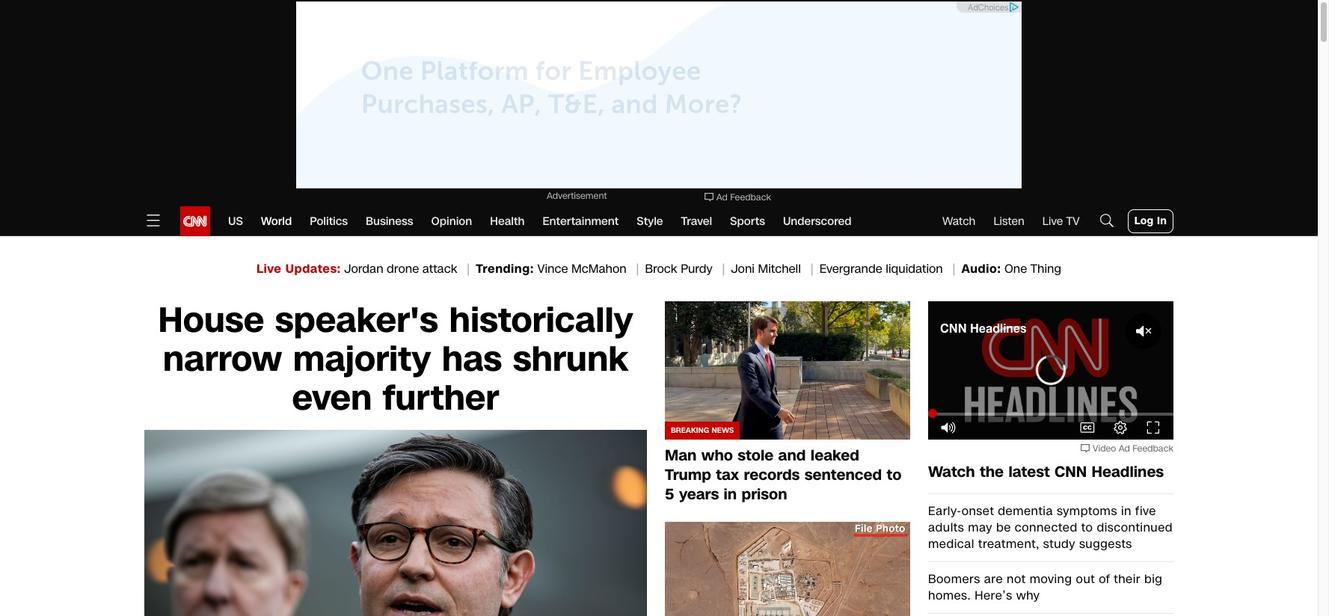 Task type: locate. For each thing, give the bounding box(es) containing it.
in
[[1157, 214, 1167, 228]]

0 vertical spatial headlines
[[970, 321, 1027, 335]]

feedback up sports link
[[730, 192, 771, 204]]

joni mitchell link
[[731, 260, 820, 278]]

fullscreen image
[[1146, 420, 1161, 435]]

politics
[[310, 214, 348, 229]]

style
[[637, 214, 663, 229]]

in inside early-onset dementia symptoms in five adults may be connected to discontinued medical treatment, study suggests
[[1121, 502, 1132, 520]]

in right years
[[724, 484, 737, 505]]

house
[[158, 297, 264, 345]]

entertainment
[[543, 214, 619, 229]]

live left tv
[[1043, 214, 1063, 229]]

brock purdy link
[[645, 260, 731, 278]]

early-
[[928, 502, 962, 520]]

watch
[[943, 214, 976, 229], [928, 461, 975, 482]]

to right sentenced
[[887, 464, 902, 485]]

0 horizontal spatial in
[[724, 484, 737, 505]]

0 vertical spatial cnn
[[940, 321, 967, 335]]

cnn headlines
[[940, 321, 1027, 335]]

0 horizontal spatial live
[[257, 260, 281, 278]]

shrunk
[[513, 336, 629, 384]]

headlines down audio one thing
[[970, 321, 1027, 335]]

1 vertical spatial ad
[[1119, 443, 1130, 455]]

symptoms
[[1057, 502, 1118, 520]]

captions unavailable image
[[1080, 420, 1095, 435]]

1 vertical spatial live
[[257, 260, 281, 278]]

big
[[1145, 570, 1163, 588]]

washington, dc - january 17: speaker of the house mike johnson (r-la) makes a statement alongside mike rogers (r-oh) infront of the west wing at the white house on january 17, 2024 in washington, dc. congressional leaders met with president biden at the white house today to discuss his national security supplemental request which includes military aide to ukraine and israel as well as the crisis on the united states southern border. (photo by samuel corum/getty images) image
[[144, 430, 647, 616]]

us
[[228, 214, 243, 229]]

cnn down audio at the right top of page
[[940, 321, 967, 335]]

watch link
[[943, 214, 976, 229]]

live for live tv
[[1043, 214, 1063, 229]]

vince
[[538, 260, 568, 278]]

1 horizontal spatial live
[[1043, 214, 1063, 229]]

and
[[779, 445, 806, 466]]

sports
[[730, 214, 765, 229]]

feedback
[[730, 192, 771, 204], [1133, 443, 1174, 455]]

advertisement element
[[296, 1, 1022, 189]]

1 vertical spatial headlines
[[1092, 461, 1164, 482]]

style link
[[637, 206, 663, 236]]

1 vertical spatial feedback
[[1133, 443, 1174, 455]]

audio
[[962, 260, 997, 278]]

mitchell
[[758, 260, 801, 278]]

travel link
[[681, 206, 712, 236]]

health
[[490, 214, 525, 229]]

live
[[1043, 214, 1063, 229], [257, 260, 281, 278]]

evergrande liquidation link
[[820, 260, 962, 278]]

entertainment link
[[543, 206, 619, 236]]

cnn
[[940, 321, 967, 335], [1055, 461, 1087, 482]]

house speaker's historically narrow majority has shrunk even further
[[158, 297, 633, 423]]

bar container image
[[928, 409, 937, 418]]

0 vertical spatial to
[[887, 464, 902, 485]]

0 vertical spatial watch
[[943, 214, 976, 229]]

five
[[1136, 502, 1157, 520]]

their
[[1114, 570, 1141, 588]]

adults
[[928, 519, 965, 536]]

headlines down video ad feedback
[[1092, 461, 1164, 482]]

ad
[[717, 192, 728, 204], [1119, 443, 1130, 455]]

open menu icon image
[[144, 211, 162, 229]]

of
[[1099, 570, 1110, 588]]

to right the study
[[1082, 519, 1093, 536]]

watch left listen "link"
[[943, 214, 976, 229]]

brock purdy
[[645, 260, 713, 278]]

search icon image
[[1098, 211, 1116, 229]]

onset
[[962, 502, 995, 520]]

travel
[[681, 214, 712, 229]]

thing
[[1031, 260, 1062, 278]]

news
[[712, 425, 734, 436]]

in left five
[[1121, 502, 1132, 520]]

1 horizontal spatial in
[[1121, 502, 1132, 520]]

in
[[724, 484, 737, 505], [1121, 502, 1132, 520]]

medical
[[928, 535, 975, 553]]

trending vince mcmahon
[[476, 260, 627, 278]]

log in link
[[1128, 209, 1174, 233]]

0 horizontal spatial ad
[[717, 192, 728, 204]]

man
[[665, 445, 697, 466]]

world link
[[261, 206, 292, 236]]

cnn right the latest
[[1055, 461, 1087, 482]]

listen
[[994, 214, 1025, 229]]

0 horizontal spatial feedback
[[730, 192, 771, 204]]

health link
[[490, 206, 525, 236]]

historically
[[449, 297, 633, 345]]

watch the latest cnn headlines link
[[928, 461, 1174, 482]]

1 vertical spatial cnn
[[1055, 461, 1087, 482]]

video player region
[[928, 302, 1174, 440]]

1 vertical spatial to
[[1082, 519, 1093, 536]]

underscored
[[783, 214, 852, 229]]

to inside early-onset dementia symptoms in five adults may be connected to discontinued medical treatment, study suggests
[[1082, 519, 1093, 536]]

prison
[[742, 484, 788, 505]]

1 horizontal spatial to
[[1082, 519, 1093, 536]]

0 vertical spatial live
[[1043, 214, 1063, 229]]

feedback down fullscreen icon
[[1133, 443, 1174, 455]]

1 vertical spatial watch
[[928, 461, 975, 482]]

1 horizontal spatial ad
[[1119, 443, 1130, 455]]

majority
[[293, 336, 431, 384]]

tax
[[716, 464, 739, 485]]

why
[[1017, 587, 1040, 604]]

breaking news link
[[665, 302, 911, 446]]

boomers
[[928, 570, 981, 588]]

attack
[[423, 260, 457, 278]]

narrow
[[163, 336, 282, 384]]

0 horizontal spatial to
[[887, 464, 902, 485]]

live left updates
[[257, 260, 281, 278]]

speaker's
[[275, 297, 438, 345]]

years
[[679, 484, 719, 505]]

in inside man who stole and leaked trump tax records sentenced to 5 years in prison
[[724, 484, 737, 505]]

watch up early-
[[928, 461, 975, 482]]

not
[[1007, 570, 1026, 588]]



Task type: vqa. For each thing, say whether or not it's contained in the screenshot.
left including
no



Task type: describe. For each thing, give the bounding box(es) containing it.
suggests
[[1080, 535, 1133, 553]]

breaking news
[[671, 425, 734, 436]]

tv
[[1066, 214, 1080, 229]]

5
[[665, 484, 675, 505]]

discontinued
[[1097, 519, 1173, 536]]

politics link
[[310, 206, 348, 236]]

who
[[702, 445, 733, 466]]

are
[[984, 570, 1003, 588]]

listen link
[[994, 214, 1025, 229]]

evergrande
[[820, 260, 883, 278]]

video ad feedback
[[1093, 443, 1174, 455]]

business
[[366, 214, 413, 229]]

live for live updates jordan drone attack
[[257, 260, 281, 278]]

log in
[[1135, 214, 1167, 228]]

mute image
[[941, 420, 956, 435]]

may
[[968, 519, 993, 536]]

watch for watch link
[[943, 214, 976, 229]]

underscored link
[[783, 206, 852, 236]]

business link
[[366, 206, 413, 236]]

early-onset dementia symptoms in five adults may be connected to discontinued medical treatment, study suggests link
[[928, 502, 1174, 553]]

opinion link
[[431, 206, 472, 236]]

audio one thing
[[962, 260, 1062, 278]]

live tv link
[[1043, 214, 1080, 229]]

house speaker's historically narrow majority has shrunk even further link
[[144, 297, 647, 423]]

0 horizontal spatial headlines
[[970, 321, 1027, 335]]

drone
[[387, 260, 419, 278]]

us link
[[228, 206, 243, 236]]

sports link
[[730, 206, 765, 236]]

early-onset dementia symptoms in five adults may be connected to discontinued medical treatment, study suggests
[[928, 502, 1173, 553]]

opinion
[[431, 214, 472, 229]]

liquidation
[[886, 260, 943, 278]]

0 vertical spatial feedback
[[730, 192, 771, 204]]

dementia
[[998, 502, 1053, 520]]

be
[[996, 519, 1011, 536]]

1 horizontal spatial headlines
[[1092, 461, 1164, 482]]

joni mitchell
[[731, 260, 801, 278]]

mcmahon
[[572, 260, 627, 278]]

0 vertical spatial ad
[[717, 192, 728, 204]]

watch for watch the latest cnn headlines
[[928, 461, 975, 482]]

connected
[[1015, 519, 1078, 536]]

treatment,
[[979, 535, 1040, 553]]

joni
[[731, 260, 755, 278]]

further
[[383, 375, 499, 423]]

charles littlejohn walks out of united states district court in washington, dc, on thursday, october 12. image
[[665, 302, 911, 440]]

boomers are not moving out of their big homes. here's why link
[[928, 570, 1174, 604]]

live updates jordan drone attack
[[257, 260, 457, 278]]

1 horizontal spatial feedback
[[1133, 443, 1174, 455]]

even
[[292, 375, 372, 423]]

study
[[1044, 535, 1076, 553]]

to inside man who stole and leaked trump tax records sentenced to 5 years in prison
[[887, 464, 902, 485]]

1 horizontal spatial cnn
[[1055, 461, 1087, 482]]

ad feedback
[[717, 192, 771, 204]]

leaked
[[811, 445, 860, 466]]

the
[[980, 461, 1004, 482]]

one
[[1005, 260, 1027, 278]]

trump
[[665, 464, 711, 485]]

options image
[[1113, 420, 1128, 435]]

updates
[[286, 260, 337, 278]]

stole
[[738, 445, 774, 466]]

man who stole and leaked trump tax records sentenced to 5 years in prison
[[665, 445, 902, 505]]

jordan
[[344, 260, 383, 278]]

evergrande liquidation
[[820, 260, 943, 278]]

boomers are not moving out of their big homes. here's why
[[928, 570, 1163, 604]]

progress bar slider
[[928, 409, 1174, 418]]

sentenced
[[805, 464, 882, 485]]

records
[[744, 464, 800, 485]]

log
[[1135, 214, 1154, 228]]

homes.
[[928, 587, 971, 604]]

video
[[1093, 443, 1117, 455]]

live tv
[[1043, 214, 1080, 229]]

this satellite photo from planet labs pbc shows a military base known as tower 22 in northeastern jordan, on oct. 12, 2023. three american troops were killed and "many" were wounded sunday, jan. 28, 2024, in a drone strike in northeast jordan near the syrian border, president joe biden said. he blamed iran-backed militia groups for the first u.s. fatalities after months of strikes against american forces across the middle east amid the israel-hamas war. u.s. officials identified tower 22 as the site of the attack. (planet labs pbc via ap) image
[[665, 522, 911, 616]]

brock
[[645, 260, 678, 278]]

moving
[[1030, 570, 1073, 588]]

out
[[1076, 570, 1095, 588]]

0 horizontal spatial cnn
[[940, 321, 967, 335]]

has
[[442, 336, 502, 384]]

latest
[[1009, 461, 1050, 482]]

man who stole and leaked trump tax records sentenced to 5 years in prison link
[[665, 445, 911, 505]]

breaking
[[671, 425, 710, 436]]

bar container element
[[928, 409, 1174, 418]]



